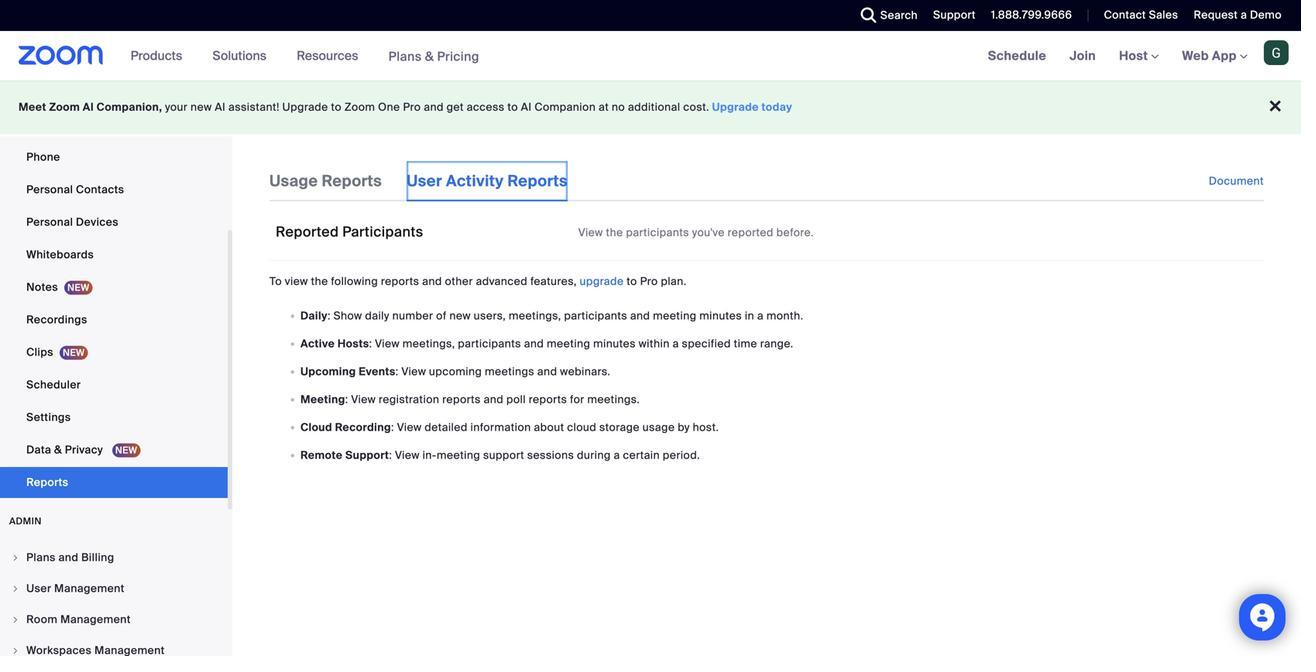 Task type: vqa. For each thing, say whether or not it's contained in the screenshot.


Task type: locate. For each thing, give the bounding box(es) containing it.
and left other
[[422, 274, 442, 288]]

banner
[[0, 31, 1302, 82]]

a right the within at bottom
[[673, 336, 679, 351]]

view left in- on the bottom of page
[[395, 448, 420, 462]]

0 horizontal spatial meetings,
[[403, 336, 455, 351]]

1 horizontal spatial ai
[[215, 100, 226, 114]]

plans inside menu item
[[26, 550, 56, 565]]

room
[[26, 612, 58, 627]]

right image for plans
[[11, 553, 20, 562]]

room management
[[26, 612, 131, 627]]

document
[[1209, 174, 1264, 188]]

upgrade down product information navigation
[[282, 100, 328, 114]]

new right of
[[450, 309, 471, 323]]

1 vertical spatial meeting
[[547, 336, 591, 351]]

1 vertical spatial user
[[26, 581, 51, 596]]

1 vertical spatial right image
[[11, 615, 20, 624]]

1 horizontal spatial the
[[606, 225, 623, 240]]

support down recording
[[346, 448, 389, 462]]

user
[[407, 171, 442, 191], [26, 581, 51, 596]]

zoom left one at the top of the page
[[345, 100, 375, 114]]

a right in at the top of the page
[[757, 309, 764, 323]]

schedule link
[[977, 31, 1058, 81]]

products button
[[131, 31, 189, 81]]

admin menu menu
[[0, 543, 228, 656]]

plans & pricing
[[389, 48, 480, 64]]

reports
[[322, 171, 382, 191], [508, 171, 568, 191], [26, 475, 69, 490]]

reports down data
[[26, 475, 69, 490]]

1 vertical spatial participants
[[564, 309, 628, 323]]

minutes left the within at bottom
[[594, 336, 636, 351]]

to right access
[[508, 100, 518, 114]]

: for events
[[396, 364, 399, 379]]

right image down the admin
[[11, 553, 20, 562]]

search button
[[850, 0, 922, 31]]

view the participants you've reported before.
[[579, 225, 814, 240]]

reports for registration
[[443, 392, 481, 407]]

upcoming events : view upcoming meetings and webinars.
[[301, 364, 611, 379]]

participants left the you've
[[626, 225, 690, 240]]

and left billing
[[58, 550, 78, 565]]

to right upgrade link
[[627, 274, 637, 288]]

0 vertical spatial user
[[407, 171, 442, 191]]

usage
[[270, 171, 318, 191]]

1 ai from the left
[[83, 100, 94, 114]]

personal for personal contacts
[[26, 182, 73, 197]]

to
[[331, 100, 342, 114], [508, 100, 518, 114], [627, 274, 637, 288]]

& right data
[[54, 443, 62, 457]]

profile picture image
[[1264, 40, 1289, 65]]

document link
[[1209, 161, 1264, 201]]

plans for plans and billing
[[26, 550, 56, 565]]

view up upgrade link
[[579, 225, 603, 240]]

meeting down plan.
[[653, 309, 697, 323]]

0 vertical spatial meetings,
[[509, 309, 561, 323]]

: for support
[[389, 448, 392, 462]]

0 horizontal spatial new
[[191, 100, 212, 114]]

1 horizontal spatial upgrade
[[712, 100, 759, 114]]

detailed
[[425, 420, 468, 434]]

right image inside plans and billing menu item
[[11, 553, 20, 562]]

management down billing
[[54, 581, 125, 596]]

companion,
[[97, 100, 162, 114]]

cost.
[[684, 100, 710, 114]]

participants down upgrade link
[[564, 309, 628, 323]]

0 vertical spatial pro
[[403, 100, 421, 114]]

participants down users,
[[458, 336, 521, 351]]

get
[[447, 100, 464, 114]]

user for user management
[[26, 581, 51, 596]]

0 horizontal spatial ai
[[83, 100, 94, 114]]

& for plans
[[425, 48, 434, 64]]

minutes left in at the top of the page
[[700, 309, 742, 323]]

month.
[[767, 309, 804, 323]]

scheduler
[[26, 378, 81, 392]]

resources
[[297, 48, 358, 64]]

3 ai from the left
[[521, 100, 532, 114]]

1 vertical spatial the
[[311, 274, 328, 288]]

meeting down detailed
[[437, 448, 480, 462]]

: down registration on the left bottom of the page
[[391, 420, 394, 434]]

1 horizontal spatial minutes
[[700, 309, 742, 323]]

1 vertical spatial &
[[54, 443, 62, 457]]

request a demo
[[1194, 8, 1282, 22]]

reports link
[[0, 467, 228, 498]]

meetings, up active hosts : view meetings, participants and meeting minutes within a specified time range.
[[509, 309, 561, 323]]

view
[[579, 225, 603, 240], [375, 336, 400, 351], [402, 364, 426, 379], [351, 392, 376, 407], [397, 420, 422, 434], [395, 448, 420, 462]]

reports up reported participants
[[322, 171, 382, 191]]

1 vertical spatial support
[[346, 448, 389, 462]]

pro left plan.
[[640, 274, 658, 288]]

and left get
[[424, 100, 444, 114]]

upgrade right cost.
[[712, 100, 759, 114]]

to down resources dropdown button
[[331, 100, 342, 114]]

& for data
[[54, 443, 62, 457]]

: left in- on the bottom of page
[[389, 448, 392, 462]]

reports
[[381, 274, 419, 288], [443, 392, 481, 407], [529, 392, 567, 407]]

0 vertical spatial the
[[606, 225, 623, 240]]

1 zoom from the left
[[49, 100, 80, 114]]

: up registration on the left bottom of the page
[[396, 364, 399, 379]]

0 horizontal spatial pro
[[403, 100, 421, 114]]

upgrade link
[[580, 274, 624, 288]]

user left 'activity'
[[407, 171, 442, 191]]

other
[[445, 274, 473, 288]]

menu item
[[0, 636, 228, 656]]

0 vertical spatial right image
[[11, 553, 20, 562]]

billing
[[81, 550, 114, 565]]

1 vertical spatial new
[[450, 309, 471, 323]]

1.888.799.9666 button
[[980, 0, 1077, 31], [992, 8, 1073, 22]]

zoom right meet
[[49, 100, 80, 114]]

whiteboards link
[[0, 239, 228, 270]]

reports inside personal menu menu
[[26, 475, 69, 490]]

information
[[471, 420, 531, 434]]

personal down phone
[[26, 182, 73, 197]]

1 horizontal spatial to
[[508, 100, 518, 114]]

1 right image from the top
[[11, 553, 20, 562]]

plans & pricing link
[[389, 48, 480, 64], [389, 48, 480, 64]]

new right your on the left top of the page
[[191, 100, 212, 114]]

1 vertical spatial personal
[[26, 215, 73, 229]]

1 vertical spatial plans
[[26, 550, 56, 565]]

right image left room
[[11, 615, 20, 624]]

users,
[[474, 309, 506, 323]]

2 vertical spatial meeting
[[437, 448, 480, 462]]

0 horizontal spatial minutes
[[594, 336, 636, 351]]

host button
[[1120, 48, 1159, 64]]

during
[[577, 448, 611, 462]]

access
[[467, 100, 505, 114]]

meeting down daily : show daily number of new users, meetings, participants and meeting minutes in a month.
[[547, 336, 591, 351]]

user up room
[[26, 581, 51, 596]]

the up upgrade link
[[606, 225, 623, 240]]

reports down upcoming events : view upcoming meetings and webinars.
[[443, 392, 481, 407]]

0 vertical spatial meeting
[[653, 309, 697, 323]]

0 vertical spatial right image
[[11, 584, 20, 593]]

following
[[331, 274, 378, 288]]

before.
[[777, 225, 814, 240]]

pro
[[403, 100, 421, 114], [640, 274, 658, 288]]

view up recording
[[351, 392, 376, 407]]

& inside personal menu menu
[[54, 443, 62, 457]]

by
[[678, 420, 690, 434]]

settings link
[[0, 402, 228, 433]]

user inside tabs of report home tab list
[[407, 171, 442, 191]]

1 vertical spatial pro
[[640, 274, 658, 288]]

0 vertical spatial plans
[[389, 48, 422, 64]]

and
[[424, 100, 444, 114], [422, 274, 442, 288], [630, 309, 650, 323], [524, 336, 544, 351], [538, 364, 557, 379], [484, 392, 504, 407], [58, 550, 78, 565]]

1 horizontal spatial zoom
[[345, 100, 375, 114]]

minutes
[[700, 309, 742, 323], [594, 336, 636, 351]]

side navigation navigation
[[0, 12, 232, 656]]

right image inside "room management" menu item
[[11, 615, 20, 624]]

1 horizontal spatial user
[[407, 171, 442, 191]]

1 personal from the top
[[26, 182, 73, 197]]

1 horizontal spatial &
[[425, 48, 434, 64]]

1 horizontal spatial plans
[[389, 48, 422, 64]]

plans down the admin
[[26, 550, 56, 565]]

0 vertical spatial personal
[[26, 182, 73, 197]]

plans up meet zoom ai companion, your new ai assistant! upgrade to zoom one pro and get access to ai companion at no additional cost. upgrade today
[[389, 48, 422, 64]]

view for meetings
[[402, 364, 426, 379]]

right image inside user management menu item
[[11, 584, 20, 593]]

a right during
[[614, 448, 620, 462]]

1 vertical spatial right image
[[11, 646, 20, 655]]

support
[[483, 448, 524, 462]]

: up events
[[369, 336, 372, 351]]

the right view on the top
[[311, 274, 328, 288]]

plans and billing
[[26, 550, 114, 565]]

0 vertical spatial &
[[425, 48, 434, 64]]

support right search
[[934, 8, 976, 22]]

reports right 'activity'
[[508, 171, 568, 191]]

ai left the assistant!
[[215, 100, 226, 114]]

request
[[1194, 8, 1238, 22]]

view for meeting
[[395, 448, 420, 462]]

meetings, down of
[[403, 336, 455, 351]]

view up registration on the left bottom of the page
[[402, 364, 426, 379]]

0 vertical spatial management
[[54, 581, 125, 596]]

0 horizontal spatial upgrade
[[282, 100, 328, 114]]

notes
[[26, 280, 58, 294]]

schedule
[[988, 48, 1047, 64]]

recordings
[[26, 313, 87, 327]]

support
[[934, 8, 976, 22], [346, 448, 389, 462]]

reports up "number" at the top left of the page
[[381, 274, 419, 288]]

user inside menu item
[[26, 581, 51, 596]]

1 horizontal spatial meeting
[[547, 336, 591, 351]]

about
[[534, 420, 564, 434]]

meetings,
[[509, 309, 561, 323], [403, 336, 455, 351]]

1 horizontal spatial new
[[450, 309, 471, 323]]

view down registration on the left bottom of the page
[[397, 420, 422, 434]]

and down active hosts : view meetings, participants and meeting minutes within a specified time range.
[[538, 364, 557, 379]]

2 right image from the top
[[11, 615, 20, 624]]

1 vertical spatial management
[[60, 612, 131, 627]]

plans inside product information navigation
[[389, 48, 422, 64]]

personal up whiteboards
[[26, 215, 73, 229]]

and up the within at bottom
[[630, 309, 650, 323]]

0 horizontal spatial zoom
[[49, 100, 80, 114]]

right image
[[11, 584, 20, 593], [11, 646, 20, 655]]

0 horizontal spatial &
[[54, 443, 62, 457]]

view down the daily
[[375, 336, 400, 351]]

request a demo link
[[1183, 0, 1302, 31], [1194, 8, 1282, 22]]

clips
[[26, 345, 53, 359]]

1 right image from the top
[[11, 584, 20, 593]]

a left demo
[[1241, 8, 1248, 22]]

1 horizontal spatial meetings,
[[509, 309, 561, 323]]

0 horizontal spatial plans
[[26, 550, 56, 565]]

&
[[425, 48, 434, 64], [54, 443, 62, 457]]

right image
[[11, 553, 20, 562], [11, 615, 20, 624]]

0 vertical spatial new
[[191, 100, 212, 114]]

2 personal from the top
[[26, 215, 73, 229]]

web
[[1183, 48, 1209, 64]]

events
[[359, 364, 396, 379]]

0 horizontal spatial to
[[331, 100, 342, 114]]

contact
[[1104, 8, 1146, 22]]

2 horizontal spatial ai
[[521, 100, 532, 114]]

meetings
[[485, 364, 535, 379]]

ai left companion,
[[83, 100, 94, 114]]

pro inside meet zoom ai companion, footer
[[403, 100, 421, 114]]

1.888.799.9666
[[992, 8, 1073, 22]]

2 horizontal spatial meeting
[[653, 309, 697, 323]]

& left pricing
[[425, 48, 434, 64]]

management for room management
[[60, 612, 131, 627]]

pro right one at the top of the page
[[403, 100, 421, 114]]

phone
[[26, 150, 60, 164]]

participants
[[626, 225, 690, 240], [564, 309, 628, 323], [458, 336, 521, 351]]

& inside product information navigation
[[425, 48, 434, 64]]

1 horizontal spatial support
[[934, 8, 976, 22]]

management down user management menu item
[[60, 612, 131, 627]]

1 horizontal spatial reports
[[443, 392, 481, 407]]

ai left companion
[[521, 100, 532, 114]]

user management menu item
[[0, 574, 228, 604]]

reports up about
[[529, 392, 567, 407]]

:
[[328, 309, 331, 323], [369, 336, 372, 351], [396, 364, 399, 379], [345, 392, 348, 407], [391, 420, 394, 434], [389, 448, 392, 462]]

support link
[[922, 0, 980, 31], [934, 8, 976, 22]]

0 horizontal spatial reports
[[26, 475, 69, 490]]

0 horizontal spatial reports
[[381, 274, 419, 288]]

user for user activity reports
[[407, 171, 442, 191]]

management
[[54, 581, 125, 596], [60, 612, 131, 627]]

and inside meet zoom ai companion, footer
[[424, 100, 444, 114]]

0 horizontal spatial user
[[26, 581, 51, 596]]

ai
[[83, 100, 94, 114], [215, 100, 226, 114], [521, 100, 532, 114]]

1 vertical spatial minutes
[[594, 336, 636, 351]]



Task type: describe. For each thing, give the bounding box(es) containing it.
at
[[599, 100, 609, 114]]

product information navigation
[[119, 31, 491, 82]]

personal devices
[[26, 215, 119, 229]]

companion
[[535, 100, 596, 114]]

meetings navigation
[[977, 31, 1302, 82]]

tabs of report home tab list
[[270, 161, 593, 201]]

view
[[285, 274, 308, 288]]

contacts
[[76, 182, 124, 197]]

room management menu item
[[0, 605, 228, 635]]

2 ai from the left
[[215, 100, 226, 114]]

0 vertical spatial support
[[934, 8, 976, 22]]

usage
[[643, 420, 675, 434]]

zoom logo image
[[19, 46, 104, 65]]

daily
[[365, 309, 390, 323]]

: for recording
[[391, 420, 394, 434]]

privacy
[[65, 443, 103, 457]]

0 vertical spatial participants
[[626, 225, 690, 240]]

meet
[[19, 100, 46, 114]]

banner containing products
[[0, 31, 1302, 82]]

your
[[165, 100, 188, 114]]

to view the following reports and other advanced features, upgrade to pro plan.
[[270, 274, 687, 288]]

management for user management
[[54, 581, 125, 596]]

data & privacy
[[26, 443, 106, 457]]

registration
[[379, 392, 440, 407]]

data
[[26, 443, 51, 457]]

2 upgrade from the left
[[712, 100, 759, 114]]

reported participants
[[276, 223, 424, 241]]

reports for following
[[381, 274, 419, 288]]

resources button
[[297, 31, 365, 81]]

1 horizontal spatial reports
[[322, 171, 382, 191]]

period.
[[663, 448, 700, 462]]

plan.
[[661, 274, 687, 288]]

time
[[734, 336, 758, 351]]

usage reports
[[270, 171, 382, 191]]

solutions
[[213, 48, 267, 64]]

personal contacts link
[[0, 174, 228, 205]]

cloud
[[301, 420, 332, 434]]

and left poll at the left bottom of the page
[[484, 392, 504, 407]]

pricing
[[437, 48, 480, 64]]

user activity reports
[[407, 171, 568, 191]]

2 vertical spatial participants
[[458, 336, 521, 351]]

and inside menu item
[[58, 550, 78, 565]]

web app button
[[1183, 48, 1248, 64]]

devices
[[76, 215, 119, 229]]

0 horizontal spatial the
[[311, 274, 328, 288]]

view for information
[[397, 420, 422, 434]]

user activity reports link
[[407, 161, 568, 201]]

recordings link
[[0, 304, 228, 335]]

right image for room
[[11, 615, 20, 624]]

show
[[334, 309, 362, 323]]

number
[[392, 309, 433, 323]]

active
[[301, 336, 335, 351]]

reported
[[728, 225, 774, 240]]

recording
[[335, 420, 391, 434]]

range.
[[761, 336, 794, 351]]

personal contacts
[[26, 182, 124, 197]]

features,
[[531, 274, 577, 288]]

products
[[131, 48, 182, 64]]

poll
[[507, 392, 526, 407]]

phone link
[[0, 142, 228, 173]]

2 zoom from the left
[[345, 100, 375, 114]]

daily : show daily number of new users, meetings, participants and meeting minutes in a month.
[[301, 309, 804, 323]]

new inside meet zoom ai companion, footer
[[191, 100, 212, 114]]

0 horizontal spatial support
[[346, 448, 389, 462]]

join link
[[1058, 31, 1108, 81]]

2 horizontal spatial to
[[627, 274, 637, 288]]

user management
[[26, 581, 125, 596]]

personal for personal devices
[[26, 215, 73, 229]]

meeting : view registration reports and poll reports for meetings.
[[301, 392, 640, 407]]

storage
[[600, 420, 640, 434]]

meet zoom ai companion, footer
[[0, 81, 1302, 134]]

meetings.
[[588, 392, 640, 407]]

search
[[881, 8, 918, 22]]

in-
[[423, 448, 437, 462]]

whiteboards
[[26, 248, 94, 262]]

daily
[[301, 309, 328, 323]]

2 right image from the top
[[11, 646, 20, 655]]

join
[[1070, 48, 1096, 64]]

plans and billing menu item
[[0, 543, 228, 573]]

personal devices link
[[0, 207, 228, 238]]

hosts
[[338, 336, 369, 351]]

scheduler link
[[0, 370, 228, 401]]

view for participants
[[375, 336, 400, 351]]

admin
[[9, 515, 42, 527]]

certain
[[623, 448, 660, 462]]

to
[[270, 274, 282, 288]]

solutions button
[[213, 31, 274, 81]]

and down daily : show daily number of new users, meetings, participants and meeting minutes in a month.
[[524, 336, 544, 351]]

web app
[[1183, 48, 1237, 64]]

: for hosts
[[369, 336, 372, 351]]

of
[[436, 309, 447, 323]]

in
[[745, 309, 755, 323]]

contact sales
[[1104, 8, 1179, 22]]

activity
[[446, 171, 504, 191]]

for
[[570, 392, 585, 407]]

app
[[1213, 48, 1237, 64]]

meeting
[[301, 392, 345, 407]]

upcoming
[[429, 364, 482, 379]]

: left show
[[328, 309, 331, 323]]

0 horizontal spatial meeting
[[437, 448, 480, 462]]

one
[[378, 100, 400, 114]]

: up recording
[[345, 392, 348, 407]]

you've
[[692, 225, 725, 240]]

upcoming
[[301, 364, 356, 379]]

specified
[[682, 336, 731, 351]]

1 vertical spatial meetings,
[[403, 336, 455, 351]]

sales
[[1149, 8, 1179, 22]]

0 vertical spatial minutes
[[700, 309, 742, 323]]

1 horizontal spatial pro
[[640, 274, 658, 288]]

personal menu menu
[[0, 12, 228, 500]]

1 upgrade from the left
[[282, 100, 328, 114]]

host.
[[693, 420, 719, 434]]

2 horizontal spatial reports
[[529, 392, 567, 407]]

reported
[[276, 223, 339, 241]]

plans for plans & pricing
[[389, 48, 422, 64]]

2 horizontal spatial reports
[[508, 171, 568, 191]]

participants
[[343, 223, 424, 241]]

cloud recording : view detailed information about cloud storage usage by host.
[[301, 420, 719, 434]]

host
[[1120, 48, 1152, 64]]

today
[[762, 100, 793, 114]]

within
[[639, 336, 670, 351]]



